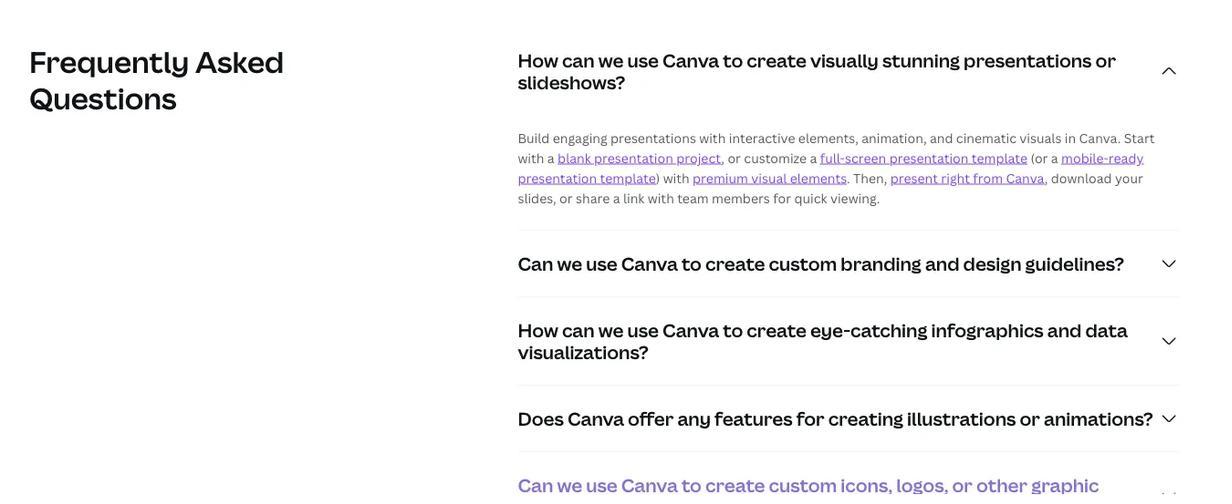 Task type: describe. For each thing, give the bounding box(es) containing it.
with up project
[[699, 129, 726, 147]]

can we use canva to create custom branding and design guidelines? button
[[518, 231, 1180, 297]]

, download your slides, or share a link with team members for quick viewing.
[[518, 170, 1143, 207]]

how can we use canva to create visually stunning presentations or slideshows?
[[518, 48, 1116, 95]]

presentation inside mobile-ready presentation template
[[518, 170, 597, 187]]

use for how can we use canva to create visually stunning presentations or slideshows?
[[627, 48, 659, 73]]

how can we use canva to create visually stunning presentations or slideshows? button
[[518, 28, 1180, 115]]

or inside , download your slides, or share a link with team members for quick viewing.
[[559, 190, 573, 207]]

and inside how can we use canva to create eye-catching infographics and data visualizations?
[[1047, 318, 1082, 343]]

blank presentation project , or customize a full-screen presentation template (or a
[[558, 150, 1061, 167]]

build
[[518, 129, 550, 147]]

share
[[576, 190, 610, 207]]

presentations inside the build engaging presentations with interactive elements, animation, and cinematic visuals in canva. start with a
[[611, 129, 696, 147]]

canva inside how can we use canva to create eye-catching infographics and data visualizations?
[[663, 318, 719, 343]]

right
[[941, 170, 970, 187]]

design
[[963, 251, 1022, 276]]

blank
[[558, 150, 591, 167]]

viewing.
[[830, 190, 880, 207]]

branding
[[841, 251, 921, 276]]

a inside , download your slides, or share a link with team members for quick viewing.
[[613, 190, 620, 207]]

engaging
[[553, 129, 607, 147]]

we for how can we use canva to create visually stunning presentations or slideshows?
[[598, 48, 624, 73]]

mobile-
[[1061, 150, 1109, 167]]

1 vertical spatial use
[[586, 251, 617, 276]]

presentation up present
[[889, 150, 969, 167]]

we for how can we use canva to create eye-catching infographics and data visualizations?
[[598, 318, 624, 343]]

create for visually
[[747, 48, 806, 73]]

can
[[518, 251, 553, 276]]

how can we use canva to create eye-catching infographics and data visualizations?
[[518, 318, 1128, 365]]

for inside , download your slides, or share a link with team members for quick viewing.
[[773, 190, 791, 207]]

visual
[[751, 170, 787, 187]]

1 vertical spatial we
[[557, 251, 582, 276]]

does canva offer any features for creating illustrations or animations?
[[518, 406, 1153, 431]]

presentation up )
[[594, 150, 673, 167]]

a inside the build engaging presentations with interactive elements, animation, and cinematic visuals in canva. start with a
[[547, 150, 555, 167]]

infographics
[[931, 318, 1044, 343]]

or inside how can we use canva to create visually stunning presentations or slideshows?
[[1096, 48, 1116, 73]]

create for eye-
[[747, 318, 806, 343]]

download
[[1051, 170, 1112, 187]]

cinematic
[[956, 129, 1016, 147]]

how for how can we use canva to create visually stunning presentations or slideshows?
[[518, 48, 558, 73]]

how for how can we use canva to create eye-catching infographics and data visualizations?
[[518, 318, 558, 343]]

1 vertical spatial to
[[682, 251, 702, 276]]

illustrations
[[907, 406, 1016, 431]]

features
[[715, 406, 793, 431]]

project
[[676, 150, 721, 167]]

slideshows?
[[518, 70, 625, 95]]

1 vertical spatial and
[[925, 251, 960, 276]]

does canva offer any features for creating illustrations or animations? button
[[518, 386, 1180, 452]]

elements,
[[798, 129, 859, 147]]

to for eye-
[[723, 318, 743, 343]]

mobile-ready presentation template
[[518, 150, 1144, 187]]

link
[[623, 190, 645, 207]]

present
[[890, 170, 938, 187]]

with right )
[[663, 170, 690, 187]]

1 vertical spatial create
[[705, 251, 765, 276]]

presentations inside how can we use canva to create visually stunning presentations or slideshows?
[[964, 48, 1092, 73]]

your
[[1115, 170, 1143, 187]]

does
[[518, 406, 564, 431]]

with down build
[[518, 150, 544, 167]]

, inside , download your slides, or share a link with team members for quick viewing.
[[1045, 170, 1048, 187]]

ready
[[1108, 150, 1144, 167]]

a left full- at right
[[810, 150, 817, 167]]

1 horizontal spatial template
[[972, 150, 1028, 167]]

slides,
[[518, 190, 556, 207]]



Task type: locate. For each thing, give the bounding box(es) containing it.
0 vertical spatial we
[[598, 48, 624, 73]]

and left design
[[925, 251, 960, 276]]

for inside dropdown button
[[796, 406, 825, 431]]

custom
[[769, 251, 837, 276]]

animations?
[[1044, 406, 1153, 431]]

offer
[[628, 406, 674, 431]]

a right (or
[[1051, 150, 1058, 167]]

2 can from the top
[[562, 318, 595, 343]]

0 vertical spatial use
[[627, 48, 659, 73]]

members
[[712, 190, 770, 207]]

to for visually
[[723, 48, 743, 73]]

use
[[627, 48, 659, 73], [586, 251, 617, 276], [627, 318, 659, 343]]

create left visually
[[747, 48, 806, 73]]

and up full-screen presentation template link on the right of page
[[930, 129, 953, 147]]

a left the link
[[613, 190, 620, 207]]

to
[[723, 48, 743, 73], [682, 251, 702, 276], [723, 318, 743, 343]]

0 horizontal spatial template
[[600, 170, 656, 187]]

then,
[[853, 170, 887, 187]]

1 vertical spatial ,
[[1045, 170, 1048, 187]]

use inside how can we use canva to create eye-catching infographics and data visualizations?
[[627, 318, 659, 343]]

2 vertical spatial we
[[598, 318, 624, 343]]

2 vertical spatial use
[[627, 318, 659, 343]]

premium
[[693, 170, 748, 187]]

template up from
[[972, 150, 1028, 167]]

create inside how can we use canva to create visually stunning presentations or slideshows?
[[747, 48, 806, 73]]

presentations up blank presentation project link
[[611, 129, 696, 147]]

to up interactive
[[723, 48, 743, 73]]

for left creating
[[796, 406, 825, 431]]

how inside how can we use canva to create eye-catching infographics and data visualizations?
[[518, 318, 558, 343]]

.
[[847, 170, 850, 187]]

1 vertical spatial for
[[796, 406, 825, 431]]

template up the link
[[600, 170, 656, 187]]

mobile-ready presentation template link
[[518, 150, 1144, 187]]

canva.
[[1079, 129, 1121, 147]]

0 vertical spatial presentations
[[964, 48, 1092, 73]]

create left eye-
[[747, 318, 806, 343]]

guidelines?
[[1025, 251, 1124, 276]]

1 how from the top
[[518, 48, 558, 73]]

can
[[562, 48, 595, 73], [562, 318, 595, 343]]

,
[[721, 150, 725, 167], [1045, 170, 1048, 187]]

how
[[518, 48, 558, 73], [518, 318, 558, 343]]

or
[[1096, 48, 1116, 73], [728, 150, 741, 167], [559, 190, 573, 207], [1020, 406, 1040, 431]]

1 vertical spatial template
[[600, 170, 656, 187]]

build engaging presentations with interactive elements, animation, and cinematic visuals in canva. start with a
[[518, 129, 1155, 167]]

full-screen presentation template link
[[820, 150, 1028, 167]]

1 vertical spatial presentations
[[611, 129, 696, 147]]

create
[[747, 48, 806, 73], [705, 251, 765, 276], [747, 318, 806, 343]]

premium visual elements link
[[693, 170, 847, 187]]

elements
[[790, 170, 847, 187]]

create down members
[[705, 251, 765, 276]]

0 vertical spatial to
[[723, 48, 743, 73]]

in
[[1065, 129, 1076, 147]]

blank presentation project link
[[558, 150, 721, 167]]

visualizations?
[[518, 340, 649, 365]]

data
[[1085, 318, 1128, 343]]

0 horizontal spatial presentations
[[611, 129, 696, 147]]

animation,
[[862, 129, 927, 147]]

frequently
[[29, 42, 189, 82]]

stunning
[[882, 48, 960, 73]]

creating
[[828, 406, 903, 431]]

with down )
[[648, 190, 674, 207]]

screen
[[845, 150, 886, 167]]

full-
[[820, 150, 845, 167]]

or left "share"
[[559, 190, 573, 207]]

or right illustrations
[[1020, 406, 1040, 431]]

visuals
[[1020, 129, 1062, 147]]

presentation down 'blank'
[[518, 170, 597, 187]]

0 vertical spatial template
[[972, 150, 1028, 167]]

use up offer
[[627, 318, 659, 343]]

we inside how can we use canva to create eye-catching infographics and data visualizations?
[[598, 318, 624, 343]]

use right slideshows? at the top
[[627, 48, 659, 73]]

how inside how can we use canva to create visually stunning presentations or slideshows?
[[518, 48, 558, 73]]

use inside how can we use canva to create visually stunning presentations or slideshows?
[[627, 48, 659, 73]]

2 vertical spatial create
[[747, 318, 806, 343]]

, down (or
[[1045, 170, 1048, 187]]

presentations up visuals
[[964, 48, 1092, 73]]

0 vertical spatial how
[[518, 48, 558, 73]]

canva inside how can we use canva to create visually stunning presentations or slideshows?
[[663, 48, 719, 73]]

1 horizontal spatial ,
[[1045, 170, 1048, 187]]

and inside the build engaging presentations with interactive elements, animation, and cinematic visuals in canva. start with a
[[930, 129, 953, 147]]

eye-
[[810, 318, 851, 343]]

0 horizontal spatial ,
[[721, 150, 725, 167]]

can for how can we use canva to create eye-catching infographics and data visualizations?
[[562, 318, 595, 343]]

0 vertical spatial can
[[562, 48, 595, 73]]

or up premium
[[728, 150, 741, 167]]

1 vertical spatial how
[[518, 318, 558, 343]]

, up premium
[[721, 150, 725, 167]]

to inside how can we use canva to create visually stunning presentations or slideshows?
[[723, 48, 743, 73]]

quick
[[794, 190, 827, 207]]

to down team
[[682, 251, 702, 276]]

create inside how can we use canva to create eye-catching infographics and data visualizations?
[[747, 318, 806, 343]]

template
[[972, 150, 1028, 167], [600, 170, 656, 187]]

questions
[[29, 78, 177, 118]]

for
[[773, 190, 791, 207], [796, 406, 825, 431]]

1 horizontal spatial presentations
[[964, 48, 1092, 73]]

1 can from the top
[[562, 48, 595, 73]]

1 horizontal spatial for
[[796, 406, 825, 431]]

how can we use canva to create eye-catching infographics and data visualizations? button
[[518, 298, 1180, 385]]

1 vertical spatial can
[[562, 318, 595, 343]]

interactive
[[729, 129, 795, 147]]

can inside how can we use canva to create eye-catching infographics and data visualizations?
[[562, 318, 595, 343]]

canva
[[663, 48, 719, 73], [1006, 170, 1045, 187], [621, 251, 678, 276], [663, 318, 719, 343], [567, 406, 624, 431]]

0 horizontal spatial for
[[773, 190, 791, 207]]

any
[[677, 406, 711, 431]]

a left 'blank'
[[547, 150, 555, 167]]

can we use canva to create custom branding and design guidelines?
[[518, 251, 1124, 276]]

can for how can we use canva to create visually stunning presentations or slideshows?
[[562, 48, 595, 73]]

2 vertical spatial and
[[1047, 318, 1082, 343]]

with inside , download your slides, or share a link with team members for quick viewing.
[[648, 190, 674, 207]]

we
[[598, 48, 624, 73], [557, 251, 582, 276], [598, 318, 624, 343]]

0 vertical spatial ,
[[721, 150, 725, 167]]

and left data
[[1047, 318, 1082, 343]]

visually
[[810, 48, 879, 73]]

0 vertical spatial create
[[747, 48, 806, 73]]

for down premium visual elements link in the right of the page
[[773, 190, 791, 207]]

present right from canva link
[[890, 170, 1045, 187]]

or up canva.
[[1096, 48, 1116, 73]]

2 how from the top
[[518, 318, 558, 343]]

to inside how can we use canva to create eye-catching infographics and data visualizations?
[[723, 318, 743, 343]]

0 vertical spatial for
[[773, 190, 791, 207]]

frequently asked questions
[[29, 42, 284, 118]]

presentation
[[594, 150, 673, 167], [889, 150, 969, 167], [518, 170, 597, 187]]

from
[[973, 170, 1003, 187]]

asked
[[195, 42, 284, 82]]

start
[[1124, 129, 1155, 147]]

can inside how can we use canva to create visually stunning presentations or slideshows?
[[562, 48, 595, 73]]

2 vertical spatial to
[[723, 318, 743, 343]]

we inside how can we use canva to create visually stunning presentations or slideshows?
[[598, 48, 624, 73]]

how down can
[[518, 318, 558, 343]]

and
[[930, 129, 953, 147], [925, 251, 960, 276], [1047, 318, 1082, 343]]

(or
[[1031, 150, 1048, 167]]

template inside mobile-ready presentation template
[[600, 170, 656, 187]]

how up build
[[518, 48, 558, 73]]

0 vertical spatial and
[[930, 129, 953, 147]]

to up features
[[723, 318, 743, 343]]

team
[[677, 190, 709, 207]]

catching
[[851, 318, 927, 343]]

a
[[547, 150, 555, 167], [810, 150, 817, 167], [1051, 150, 1058, 167], [613, 190, 620, 207]]

with
[[699, 129, 726, 147], [518, 150, 544, 167], [663, 170, 690, 187], [648, 190, 674, 207]]

customize
[[744, 150, 807, 167]]

presentations
[[964, 48, 1092, 73], [611, 129, 696, 147]]

) with premium visual elements . then, present right from canva
[[656, 170, 1045, 187]]

)
[[656, 170, 660, 187]]

use for how can we use canva to create eye-catching infographics and data visualizations?
[[627, 318, 659, 343]]

use down "share"
[[586, 251, 617, 276]]



Task type: vqa. For each thing, say whether or not it's contained in the screenshot.
eBook button
no



